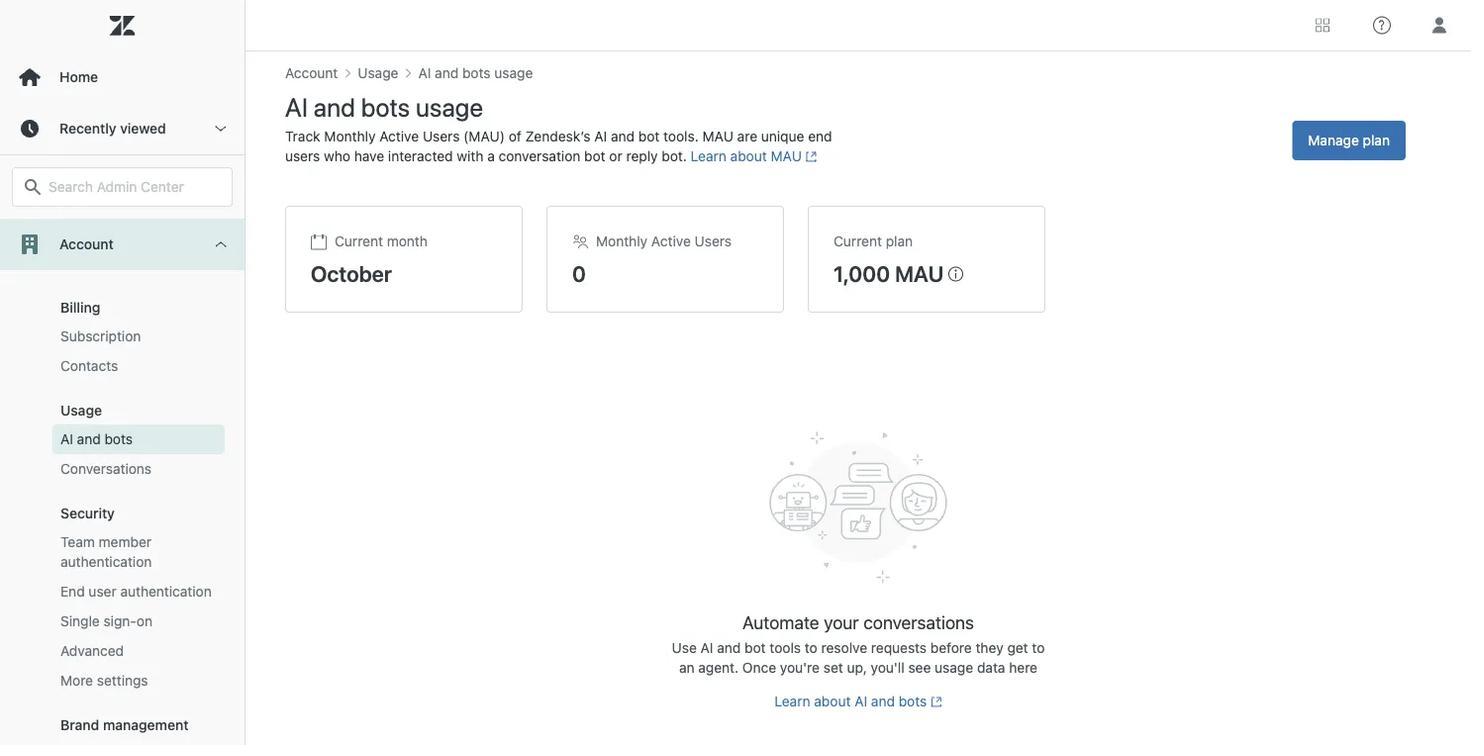 Task type: locate. For each thing, give the bounding box(es) containing it.
authentication down member
[[60, 554, 152, 570]]

1 vertical spatial authentication
[[120, 584, 212, 600]]

user menu image
[[1427, 12, 1452, 38]]

security element
[[60, 505, 115, 522]]

authentication
[[60, 554, 152, 570], [120, 584, 212, 600]]

conversations element
[[60, 459, 152, 479]]

team member authentication
[[60, 534, 152, 570]]

security
[[60, 505, 115, 522]]

0 vertical spatial authentication
[[60, 554, 152, 570]]

settings
[[97, 673, 148, 689]]

team member authentication link
[[52, 528, 225, 577]]

end user authentication
[[60, 584, 212, 600]]

tree item containing account
[[0, 219, 245, 745]]

on
[[136, 613, 152, 630]]

recently viewed button
[[0, 103, 245, 154]]

single sign-on
[[60, 613, 152, 630]]

primary element
[[0, 0, 246, 745]]

conversations
[[60, 461, 152, 477]]

recently viewed
[[59, 120, 166, 137]]

usage
[[60, 402, 102, 419]]

help image
[[1373, 16, 1391, 34]]

ai and bots link
[[52, 425, 225, 454]]

tree item inside primary element
[[0, 219, 245, 745]]

brand
[[60, 717, 99, 734]]

ai and bots element
[[60, 430, 133, 449]]

viewed
[[120, 120, 166, 137]]

team
[[60, 534, 95, 550]]

None search field
[[2, 167, 243, 207]]

Search Admin Center field
[[49, 178, 220, 196]]

end
[[60, 584, 85, 600]]

billing element
[[60, 299, 100, 316]]

single
[[60, 613, 100, 630]]

team member authentication element
[[60, 533, 217, 572]]

ai and bots
[[60, 431, 133, 447]]

end user authentication link
[[52, 577, 225, 607]]

tree item
[[0, 219, 245, 745]]

contacts element
[[60, 356, 118, 376]]

more settings link
[[52, 666, 225, 696]]

conversations link
[[52, 454, 225, 484]]

and
[[77, 431, 101, 447]]

authentication up the on
[[120, 584, 212, 600]]

billing
[[60, 299, 100, 316]]



Task type: vqa. For each thing, say whether or not it's contained in the screenshot.
user
yes



Task type: describe. For each thing, give the bounding box(es) containing it.
advanced element
[[60, 642, 124, 661]]

zendesk products image
[[1316, 18, 1330, 32]]

sign-
[[103, 613, 136, 630]]

management
[[103, 717, 189, 734]]

single sign-on link
[[52, 607, 225, 637]]

none search field inside primary element
[[2, 167, 243, 207]]

recently
[[59, 120, 116, 137]]

advanced link
[[52, 637, 225, 666]]

contacts
[[60, 358, 118, 374]]

account button
[[0, 219, 245, 270]]

brand management element
[[60, 717, 189, 734]]

usage element
[[60, 402, 102, 419]]

authentication for user
[[120, 584, 212, 600]]

ai
[[60, 431, 73, 447]]

contacts link
[[52, 351, 225, 381]]

home button
[[0, 51, 245, 103]]

account group
[[0, 270, 245, 745]]

home
[[59, 69, 98, 85]]

account
[[59, 236, 114, 252]]

more settings
[[60, 673, 148, 689]]

brand management
[[60, 717, 189, 734]]

member
[[99, 534, 151, 550]]

bots
[[104, 431, 133, 447]]

subscription
[[60, 328, 141, 345]]

subscription element
[[60, 327, 141, 347]]

subscription link
[[52, 322, 225, 351]]

more settings element
[[60, 671, 148, 691]]

single sign-on element
[[60, 612, 152, 632]]

authentication for member
[[60, 554, 152, 570]]

more
[[60, 673, 93, 689]]

user
[[89, 584, 116, 600]]

end user authentication element
[[60, 582, 212, 602]]

advanced
[[60, 643, 124, 659]]



